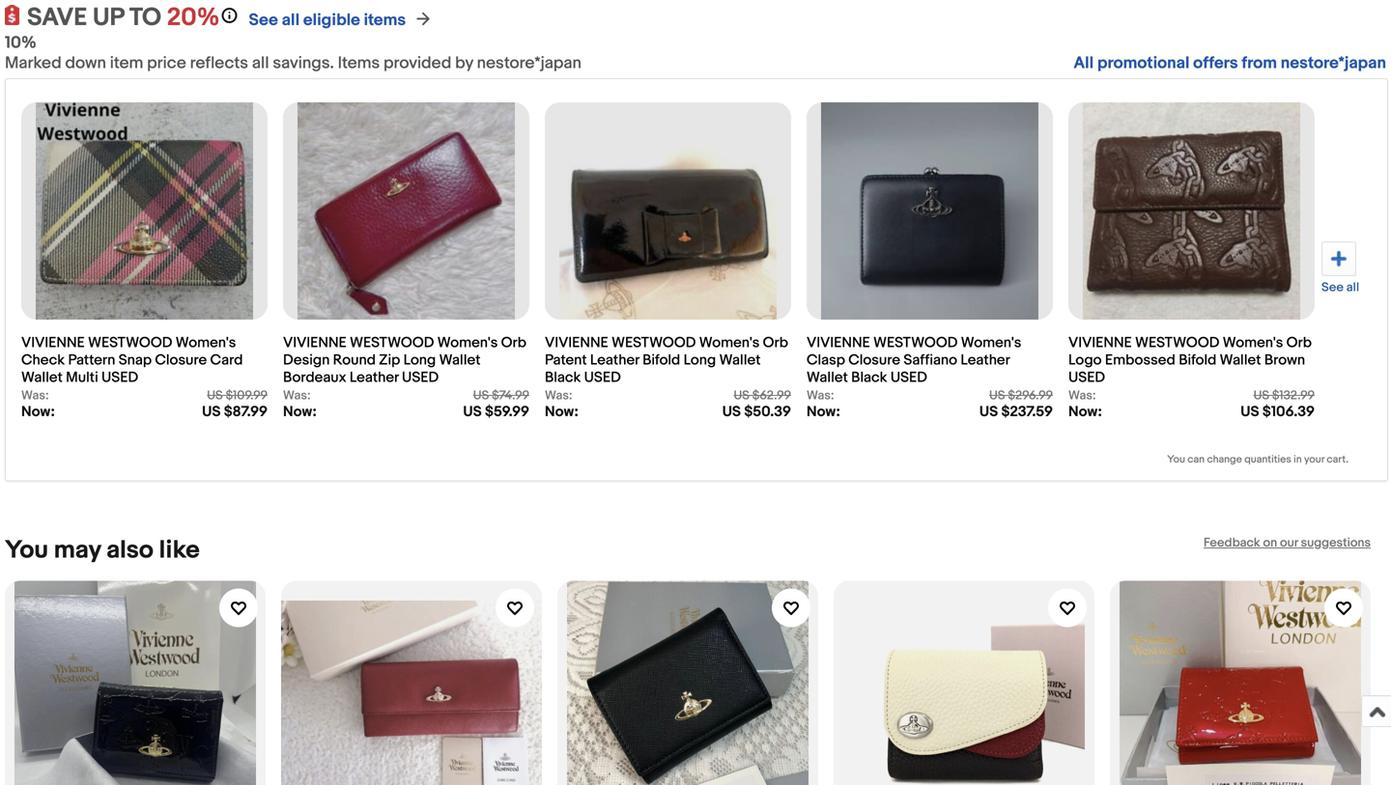 Task type: describe. For each thing, give the bounding box(es) containing it.
offers
[[1194, 53, 1239, 73]]

10% marked down item price reflects all savings. items provided by nestore*japan
[[5, 33, 582, 73]]

us for us $132.99
[[1254, 389, 1270, 404]]

women's for vivienne westwood women's orb patent leather bifold long wallet black used
[[700, 334, 760, 352]]

down
[[65, 53, 106, 73]]

us $87.99
[[202, 404, 268, 421]]

you may also like
[[5, 536, 200, 566]]

wallet for us $59.99
[[439, 352, 481, 369]]

your
[[1305, 454, 1325, 466]]

provided
[[384, 53, 452, 73]]

was: for vivienne westwood women's check pattern snap closure card wallet multi used
[[21, 389, 49, 404]]

vivienne westwood women's orb patent leather bifold long wallet black used
[[545, 334, 789, 387]]

now: for vivienne westwood women's clasp closure saffiano leather wallet black used
[[807, 404, 841, 421]]

round
[[333, 352, 376, 369]]

vivienne for closure
[[807, 334, 871, 352]]

long for zip
[[404, 352, 436, 369]]

westwood for round
[[350, 334, 434, 352]]

us for us $50.39
[[723, 404, 741, 421]]

by
[[455, 53, 473, 73]]

wallet for us $50.39
[[720, 352, 761, 369]]

see for see all
[[1322, 280, 1344, 295]]

see all eligible items link
[[249, 10, 406, 30]]

was: for vivienne westwood women's orb logo embossed bifold wallet brown used
[[1069, 389, 1097, 404]]

bifold for wallet
[[1179, 352, 1217, 369]]

multi
[[66, 369, 98, 387]]

us $74.99
[[473, 389, 530, 404]]

westwood for snap
[[88, 334, 172, 352]]

was: for vivienne westwood women's orb patent leather bifold long wallet black used
[[545, 389, 573, 404]]

used inside vivienne westwood women's check pattern snap closure card wallet multi used
[[102, 369, 138, 387]]

all promotional offers from nestore*japan
[[1074, 53, 1387, 73]]

marked
[[5, 53, 62, 73]]

to
[[129, 3, 161, 33]]

design
[[283, 352, 330, 369]]

logo
[[1069, 352, 1102, 369]]

promotional
[[1098, 53, 1190, 73]]

wallet inside vivienne westwood women's orb logo embossed bifold wallet brown used
[[1220, 352, 1262, 369]]

vivienne westwood women's check pattern snap closure card wallet multi used link
[[21, 325, 268, 389]]

vivienne for design
[[283, 334, 347, 352]]

embossed
[[1106, 352, 1176, 369]]

bordeaux
[[283, 369, 347, 387]]

now: for vivienne westwood women's orb design round zip long wallet bordeaux leather used
[[283, 404, 317, 421]]

may
[[54, 536, 101, 566]]

item
[[110, 53, 143, 73]]

see all
[[1322, 280, 1360, 295]]

$62.99
[[753, 389, 792, 404]]

now: for vivienne westwood women's orb patent leather bifold long wallet black used
[[545, 404, 579, 421]]

us for us $109.99
[[207, 389, 223, 404]]

was: for vivienne westwood women's orb design round zip long wallet bordeaux leather used
[[283, 389, 311, 404]]

orb for vivienne westwood women's orb design round zip long wallet bordeaux leather used
[[501, 334, 527, 352]]

now: for vivienne westwood women's orb logo embossed bifold wallet brown used
[[1069, 404, 1103, 421]]

women's for vivienne westwood women's orb design round zip long wallet bordeaux leather used
[[438, 334, 498, 352]]

you for you can change quantities in your cart.
[[1168, 454, 1186, 466]]

us $62.99
[[734, 389, 792, 404]]

long for bifold
[[684, 352, 716, 369]]

like
[[159, 536, 200, 566]]

closure inside vivienne westwood women's check pattern snap closure card wallet multi used
[[155, 352, 207, 369]]

vivienne westwood women's orb design round zip long wallet bordeaux leather used
[[283, 334, 527, 387]]

pattern
[[68, 352, 115, 369]]

us for us $59.99
[[463, 404, 482, 421]]

now: for vivienne westwood women's check pattern snap closure card wallet multi used
[[21, 404, 55, 421]]

card
[[210, 352, 243, 369]]

eligible
[[303, 10, 360, 30]]

$296.99
[[1009, 389, 1054, 404]]

quantities
[[1245, 454, 1292, 466]]

can
[[1188, 454, 1205, 466]]

wallet for us $87.99
[[21, 369, 63, 387]]

vivienne westwood women's clasp closure saffiano leather wallet black used link
[[807, 325, 1054, 389]]

vivienne for pattern
[[21, 334, 85, 352]]

$50.39
[[745, 404, 792, 421]]

was: for vivienne westwood women's clasp closure saffiano leather wallet black used
[[807, 389, 835, 404]]

cart.
[[1328, 454, 1349, 466]]

$74.99
[[492, 389, 530, 404]]

$59.99
[[485, 404, 530, 421]]

us $132.99
[[1254, 389, 1316, 404]]

orb for vivienne westwood women's orb patent leather bifold long wallet black used
[[763, 334, 789, 352]]

see for see all eligible items
[[249, 10, 278, 30]]

westwood for saffiano
[[874, 334, 958, 352]]

us $109.99
[[207, 389, 268, 404]]

all
[[1074, 53, 1094, 73]]

brown
[[1265, 352, 1306, 369]]

us for us $296.99
[[990, 389, 1006, 404]]

us for us $237.59
[[980, 404, 999, 421]]

vivienne westwood women's orb patent leather bifold long wallet black used link
[[545, 325, 792, 389]]

us $296.99
[[990, 389, 1054, 404]]

women's for vivienne westwood women's orb logo embossed bifold wallet brown used
[[1223, 334, 1284, 352]]

reflects
[[190, 53, 248, 73]]

used inside vivienne westwood women's orb logo embossed bifold wallet brown used
[[1069, 369, 1106, 387]]

nestore*japan inside 10% marked down item price reflects all savings. items provided by nestore*japan
[[477, 53, 582, 73]]

saffiano
[[904, 352, 958, 369]]



Task type: locate. For each thing, give the bounding box(es) containing it.
you can change quantities in your cart.
[[1168, 454, 1349, 466]]

us left $59.99
[[463, 404, 482, 421]]

all for see all
[[1347, 280, 1360, 295]]

on
[[1264, 536, 1278, 551]]

2 used from the left
[[402, 369, 439, 387]]

us left $74.99
[[473, 389, 489, 404]]

0 horizontal spatial leather
[[350, 369, 399, 387]]

leather inside vivienne westwood women's orb patent leather bifold long wallet black used
[[590, 352, 640, 369]]

nestore*japan right "by"
[[477, 53, 582, 73]]

5 women's from the left
[[1223, 334, 1284, 352]]

20%
[[167, 3, 220, 33]]

leather inside the vivienne westwood women's clasp closure saffiano leather wallet black used
[[961, 352, 1010, 369]]

feedback on our suggestions link
[[1204, 536, 1372, 551]]

4 was: from the left
[[807, 389, 835, 404]]

2 horizontal spatial leather
[[961, 352, 1010, 369]]

now: down logo
[[1069, 404, 1103, 421]]

wallet
[[439, 352, 481, 369], [720, 352, 761, 369], [1220, 352, 1262, 369], [21, 369, 63, 387], [807, 369, 848, 387]]

1 vertical spatial see
[[1322, 280, 1344, 295]]

1 horizontal spatial leather
[[590, 352, 640, 369]]

1 now: from the left
[[21, 404, 55, 421]]

from
[[1242, 53, 1278, 73]]

vivienne westwood women's orb logo embossed bifold wallet brown used link
[[1069, 325, 1316, 389]]

1 vertical spatial you
[[5, 536, 48, 566]]

vivienne inside vivienne westwood women's orb patent leather bifold long wallet black used
[[545, 334, 609, 352]]

3 was: from the left
[[545, 389, 573, 404]]

long
[[404, 352, 436, 369], [684, 352, 716, 369]]

3 used from the left
[[584, 369, 621, 387]]

3 vivienne from the left
[[545, 334, 609, 352]]

wallet inside the vivienne westwood women's clasp closure saffiano leather wallet black used
[[807, 369, 848, 387]]

all inside 10% marked down item price reflects all savings. items provided by nestore*japan
[[252, 53, 269, 73]]

3 orb from the left
[[1287, 334, 1313, 352]]

0 horizontal spatial bifold
[[643, 352, 681, 369]]

2 vivienne from the left
[[283, 334, 347, 352]]

bifold right the patent
[[643, 352, 681, 369]]

women's
[[176, 334, 236, 352], [438, 334, 498, 352], [700, 334, 760, 352], [961, 334, 1022, 352], [1223, 334, 1284, 352]]

us left the $237.59
[[980, 404, 999, 421]]

0 horizontal spatial nestore*japan
[[477, 53, 582, 73]]

women's up us $62.99
[[700, 334, 760, 352]]

women's inside the vivienne westwood women's clasp closure saffiano leather wallet black used
[[961, 334, 1022, 352]]

2 women's from the left
[[438, 334, 498, 352]]

patent
[[545, 352, 587, 369]]

items
[[364, 10, 406, 30]]

2 vertical spatial all
[[1347, 280, 1360, 295]]

women's for vivienne westwood women's check pattern snap closure card wallet multi used
[[176, 334, 236, 352]]

used
[[102, 369, 138, 387], [402, 369, 439, 387], [584, 369, 621, 387], [891, 369, 928, 387], [1069, 369, 1106, 387]]

1 horizontal spatial orb
[[763, 334, 789, 352]]

2 black from the left
[[852, 369, 888, 387]]

vivienne westwood women's check pattern snap closure card wallet multi used
[[21, 334, 243, 387]]

closure
[[155, 352, 207, 369], [849, 352, 901, 369]]

vivienne inside vivienne westwood women's orb logo embossed bifold wallet brown used
[[1069, 334, 1133, 352]]

1 horizontal spatial nestore*japan
[[1281, 53, 1387, 73]]

2 now: from the left
[[283, 404, 317, 421]]

wallet inside vivienne westwood women's orb patent leather bifold long wallet black used
[[720, 352, 761, 369]]

5 used from the left
[[1069, 369, 1106, 387]]

now:
[[21, 404, 55, 421], [283, 404, 317, 421], [545, 404, 579, 421], [807, 404, 841, 421], [1069, 404, 1103, 421]]

2 bifold from the left
[[1179, 352, 1217, 369]]

us left $132.99
[[1254, 389, 1270, 404]]

was: down check
[[21, 389, 49, 404]]

nestore*japan
[[477, 53, 582, 73], [1281, 53, 1387, 73]]

us $106.39
[[1241, 404, 1316, 421]]

was: down bordeaux
[[283, 389, 311, 404]]

us left $106.39
[[1241, 404, 1260, 421]]

4 now: from the left
[[807, 404, 841, 421]]

10%
[[5, 33, 37, 53]]

vivienne for logo
[[1069, 334, 1133, 352]]

used inside the vivienne westwood women's clasp closure saffiano leather wallet black used
[[891, 369, 928, 387]]

was: down the clasp
[[807, 389, 835, 404]]

vivienne westwood women's orb logo embossed bifold wallet brown used
[[1069, 334, 1313, 387]]

2 long from the left
[[684, 352, 716, 369]]

black
[[545, 369, 581, 387], [852, 369, 888, 387]]

5 was: from the left
[[1069, 389, 1097, 404]]

1 orb from the left
[[501, 334, 527, 352]]

women's inside vivienne westwood women's check pattern snap closure card wallet multi used
[[176, 334, 236, 352]]

women's up "us $296.99"
[[961, 334, 1022, 352]]

bifold for long
[[643, 352, 681, 369]]

2 westwood from the left
[[350, 334, 434, 352]]

orb
[[501, 334, 527, 352], [763, 334, 789, 352], [1287, 334, 1313, 352]]

leather right bordeaux
[[350, 369, 399, 387]]

used inside vivienne westwood women's orb patent leather bifold long wallet black used
[[584, 369, 621, 387]]

was:
[[21, 389, 49, 404], [283, 389, 311, 404], [545, 389, 573, 404], [807, 389, 835, 404], [1069, 389, 1097, 404]]

you left may on the left of the page
[[5, 536, 48, 566]]

bifold inside vivienne westwood women's orb patent leather bifold long wallet black used
[[643, 352, 681, 369]]

$132.99
[[1273, 389, 1316, 404]]

1 closure from the left
[[155, 352, 207, 369]]

orb inside vivienne westwood women's orb design round zip long wallet bordeaux leather used
[[501, 334, 527, 352]]

bifold inside vivienne westwood women's orb logo embossed bifold wallet brown used
[[1179, 352, 1217, 369]]

1 horizontal spatial long
[[684, 352, 716, 369]]

1 horizontal spatial you
[[1168, 454, 1186, 466]]

westwood inside vivienne westwood women's orb logo embossed bifold wallet brown used
[[1136, 334, 1220, 352]]

0 vertical spatial all
[[282, 10, 300, 30]]

1 bifold from the left
[[643, 352, 681, 369]]

black inside vivienne westwood women's orb patent leather bifold long wallet black used
[[545, 369, 581, 387]]

1 black from the left
[[545, 369, 581, 387]]

check
[[21, 352, 65, 369]]

westwood
[[88, 334, 172, 352], [350, 334, 434, 352], [612, 334, 696, 352], [874, 334, 958, 352], [1136, 334, 1220, 352]]

$87.99
[[224, 404, 268, 421]]

westwood inside vivienne westwood women's check pattern snap closure card wallet multi used
[[88, 334, 172, 352]]

now: down the clasp
[[807, 404, 841, 421]]

us left "$62.99"
[[734, 389, 750, 404]]

us left $87.99
[[202, 404, 221, 421]]

you left can
[[1168, 454, 1186, 466]]

women's up us $74.99
[[438, 334, 498, 352]]

women's inside vivienne westwood women's orb patent leather bifold long wallet black used
[[700, 334, 760, 352]]

feedback on our suggestions
[[1204, 536, 1372, 551]]

see all link
[[1322, 242, 1360, 295]]

1 vertical spatial all
[[252, 53, 269, 73]]

westwood inside vivienne westwood women's orb patent leather bifold long wallet black used
[[612, 334, 696, 352]]

orb up $74.99
[[501, 334, 527, 352]]

up
[[93, 3, 124, 33]]

leather inside vivienne westwood women's orb design round zip long wallet bordeaux leather used
[[350, 369, 399, 387]]

you
[[1168, 454, 1186, 466], [5, 536, 48, 566]]

clasp
[[807, 352, 846, 369]]

us left $296.99
[[990, 389, 1006, 404]]

women's up the us $109.99 at left
[[176, 334, 236, 352]]

price
[[147, 53, 186, 73]]

us $50.39
[[723, 404, 792, 421]]

vivienne inside the vivienne westwood women's clasp closure saffiano leather wallet black used
[[807, 334, 871, 352]]

1 horizontal spatial see
[[1322, 280, 1344, 295]]

zip
[[379, 352, 400, 369]]

women's up us $132.99
[[1223, 334, 1284, 352]]

closure inside the vivienne westwood women's clasp closure saffiano leather wallet black used
[[849, 352, 901, 369]]

was: down the patent
[[545, 389, 573, 404]]

1 westwood from the left
[[88, 334, 172, 352]]

in
[[1294, 454, 1303, 466]]

orb inside vivienne westwood women's orb patent leather bifold long wallet black used
[[763, 334, 789, 352]]

now: down check
[[21, 404, 55, 421]]

us for us $74.99
[[473, 389, 489, 404]]

women's inside vivienne westwood women's orb logo embossed bifold wallet brown used
[[1223, 334, 1284, 352]]

3 now: from the left
[[545, 404, 579, 421]]

us for us $106.39
[[1241, 404, 1260, 421]]

us left $109.99 at the left of the page
[[207, 389, 223, 404]]

orb up $132.99
[[1287, 334, 1313, 352]]

see
[[249, 10, 278, 30], [1322, 280, 1344, 295]]

2 horizontal spatial orb
[[1287, 334, 1313, 352]]

long inside vivienne westwood women's orb patent leather bifold long wallet black used
[[684, 352, 716, 369]]

2 closure from the left
[[849, 352, 901, 369]]

suggestions
[[1302, 536, 1372, 551]]

leather right the patent
[[590, 352, 640, 369]]

closure left card
[[155, 352, 207, 369]]

1 horizontal spatial black
[[852, 369, 888, 387]]

savings.
[[273, 53, 334, 73]]

us $237.59
[[980, 404, 1054, 421]]

1 used from the left
[[102, 369, 138, 387]]

1 vivienne from the left
[[21, 334, 85, 352]]

bifold
[[643, 352, 681, 369], [1179, 352, 1217, 369]]

orb up "$62.99"
[[763, 334, 789, 352]]

westwood for embossed
[[1136, 334, 1220, 352]]

you for you may also like
[[5, 536, 48, 566]]

1 horizontal spatial all
[[282, 10, 300, 30]]

1 horizontal spatial closure
[[849, 352, 901, 369]]

change
[[1208, 454, 1243, 466]]

all
[[282, 10, 300, 30], [252, 53, 269, 73], [1347, 280, 1360, 295]]

0 vertical spatial you
[[1168, 454, 1186, 466]]

2 nestore*japan from the left
[[1281, 53, 1387, 73]]

5 vivienne from the left
[[1069, 334, 1133, 352]]

save up to 20%
[[27, 3, 220, 33]]

us
[[207, 389, 223, 404], [473, 389, 489, 404], [734, 389, 750, 404], [990, 389, 1006, 404], [1254, 389, 1270, 404], [202, 404, 221, 421], [463, 404, 482, 421], [723, 404, 741, 421], [980, 404, 999, 421], [1241, 404, 1260, 421]]

us for us $62.99
[[734, 389, 750, 404]]

5 now: from the left
[[1069, 404, 1103, 421]]

used inside vivienne westwood women's orb design round zip long wallet bordeaux leather used
[[402, 369, 439, 387]]

women's inside vivienne westwood women's orb design round zip long wallet bordeaux leather used
[[438, 334, 498, 352]]

0 horizontal spatial you
[[5, 536, 48, 566]]

nestore*japan right from
[[1281, 53, 1387, 73]]

1 long from the left
[[404, 352, 436, 369]]

our
[[1281, 536, 1299, 551]]

vivienne westwood women's clasp closure saffiano leather wallet black used
[[807, 334, 1022, 387]]

us for us $87.99
[[202, 404, 221, 421]]

4 used from the left
[[891, 369, 928, 387]]

long inside vivienne westwood women's orb design round zip long wallet bordeaux leather used
[[404, 352, 436, 369]]

westwood inside the vivienne westwood women's clasp closure saffiano leather wallet black used
[[874, 334, 958, 352]]

vivienne for patent
[[545, 334, 609, 352]]

0 horizontal spatial long
[[404, 352, 436, 369]]

4 westwood from the left
[[874, 334, 958, 352]]

vivienne westwood women's orb design round zip long wallet bordeaux leather used link
[[283, 325, 530, 389]]

2 horizontal spatial all
[[1347, 280, 1360, 295]]

5 westwood from the left
[[1136, 334, 1220, 352]]

feedback
[[1204, 536, 1261, 551]]

1 women's from the left
[[176, 334, 236, 352]]

1 horizontal spatial bifold
[[1179, 352, 1217, 369]]

leather up "us $296.99"
[[961, 352, 1010, 369]]

women's for vivienne westwood women's clasp closure saffiano leather wallet black used
[[961, 334, 1022, 352]]

all promotional offers from nestore*japan link
[[1074, 53, 1387, 73]]

save
[[27, 3, 87, 33]]

westwood inside vivienne westwood women's orb design round zip long wallet bordeaux leather used
[[350, 334, 434, 352]]

leather
[[590, 352, 640, 369], [961, 352, 1010, 369], [350, 369, 399, 387]]

orb for vivienne westwood women's orb logo embossed bifold wallet brown used
[[1287, 334, 1313, 352]]

0 vertical spatial see
[[249, 10, 278, 30]]

also
[[106, 536, 154, 566]]

wallet inside vivienne westwood women's orb design round zip long wallet bordeaux leather used
[[439, 352, 481, 369]]

us left the $50.39
[[723, 404, 741, 421]]

0 horizontal spatial all
[[252, 53, 269, 73]]

list
[[5, 566, 1387, 786]]

3 women's from the left
[[700, 334, 760, 352]]

now: down bordeaux
[[283, 404, 317, 421]]

snap
[[119, 352, 152, 369]]

0 horizontal spatial orb
[[501, 334, 527, 352]]

0 horizontal spatial see
[[249, 10, 278, 30]]

closure right the clasp
[[849, 352, 901, 369]]

0 horizontal spatial closure
[[155, 352, 207, 369]]

vivienne inside vivienne westwood women's check pattern snap closure card wallet multi used
[[21, 334, 85, 352]]

all for see all eligible items
[[282, 10, 300, 30]]

see all eligible items
[[249, 10, 406, 30]]

$106.39
[[1263, 404, 1316, 421]]

us $59.99
[[463, 404, 530, 421]]

0 horizontal spatial black
[[545, 369, 581, 387]]

bifold right embossed
[[1179, 352, 1217, 369]]

was: down logo
[[1069, 389, 1097, 404]]

vivienne
[[21, 334, 85, 352], [283, 334, 347, 352], [545, 334, 609, 352], [807, 334, 871, 352], [1069, 334, 1133, 352]]

see inside see all link
[[1322, 280, 1344, 295]]

items
[[338, 53, 380, 73]]

2 was: from the left
[[283, 389, 311, 404]]

now: down the patent
[[545, 404, 579, 421]]

4 vivienne from the left
[[807, 334, 871, 352]]

wallet inside vivienne westwood women's check pattern snap closure card wallet multi used
[[21, 369, 63, 387]]

1 was: from the left
[[21, 389, 49, 404]]

orb inside vivienne westwood women's orb logo embossed bifold wallet brown used
[[1287, 334, 1313, 352]]

$237.59
[[1002, 404, 1054, 421]]

1 nestore*japan from the left
[[477, 53, 582, 73]]

3 westwood from the left
[[612, 334, 696, 352]]

black inside the vivienne westwood women's clasp closure saffiano leather wallet black used
[[852, 369, 888, 387]]

4 women's from the left
[[961, 334, 1022, 352]]

westwood for leather
[[612, 334, 696, 352]]

2 orb from the left
[[763, 334, 789, 352]]

$109.99
[[226, 389, 268, 404]]

vivienne inside vivienne westwood women's orb design round zip long wallet bordeaux leather used
[[283, 334, 347, 352]]



Task type: vqa. For each thing, say whether or not it's contained in the screenshot.


